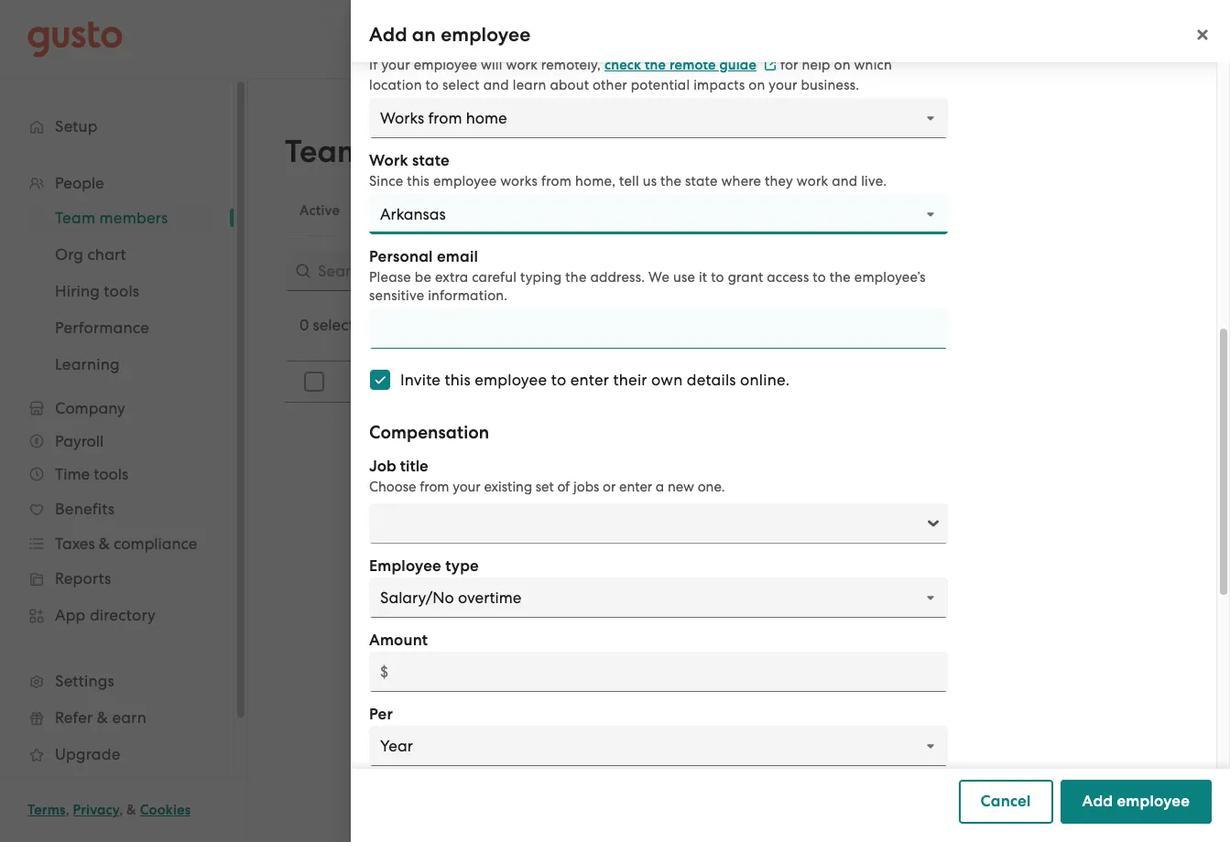 Task type: locate. For each thing, give the bounding box(es) containing it.
state right work
[[412, 151, 450, 170]]

and
[[483, 77, 509, 93], [832, 173, 858, 190]]

your
[[381, 57, 410, 73], [769, 77, 798, 93], [453, 479, 481, 496]]

for
[[780, 57, 798, 73]]

offboarding
[[583, 202, 665, 219]]

this up onboarding
[[407, 173, 430, 190]]

1 horizontal spatial on
[[834, 57, 851, 73]]

0 horizontal spatial this
[[407, 173, 430, 190]]

location
[[369, 77, 422, 93]]

1 horizontal spatial from
[[541, 173, 572, 190]]

0 vertical spatial this
[[407, 173, 430, 190]]

type
[[445, 557, 479, 576]]

offboarding button
[[568, 189, 680, 233]]

the inside work state since this employee works from home, tell us the state where they work and live.
[[660, 173, 682, 190]]

candidates button
[[464, 189, 568, 233]]

add employee
[[1082, 792, 1190, 812]]

on down opens in a new tab icon
[[749, 77, 765, 93]]

0 horizontal spatial work
[[506, 57, 538, 73]]

1 horizontal spatial work
[[797, 173, 828, 190]]

0 horizontal spatial enter
[[570, 371, 609, 389]]

0 vertical spatial your
[[381, 57, 410, 73]]

1 vertical spatial on
[[749, 77, 765, 93]]

to left select
[[426, 77, 439, 93]]

one.
[[698, 479, 725, 496]]

state up dismissed
[[685, 173, 718, 190]]

from down title
[[420, 479, 449, 496]]

0 horizontal spatial add
[[369, 23, 407, 47]]

1 horizontal spatial enter
[[619, 479, 652, 496]]

all
[[439, 318, 456, 334], [512, 318, 528, 334]]

1 vertical spatial and
[[832, 173, 858, 190]]

1 horizontal spatial and
[[832, 173, 858, 190]]

please
[[369, 269, 411, 286]]

use
[[673, 269, 695, 286]]

this
[[407, 173, 430, 190], [445, 371, 471, 389]]

1 horizontal spatial ,
[[119, 802, 123, 819]]

and inside for help on which location to select and learn about other potential impacts on your business.
[[483, 77, 509, 93]]

add
[[369, 23, 407, 47], [1082, 792, 1113, 812]]

about
[[550, 77, 589, 93]]

1 vertical spatial enter
[[619, 479, 652, 496]]

0 vertical spatial from
[[541, 173, 572, 190]]

all inside button
[[512, 318, 528, 334]]

to
[[426, 77, 439, 93], [711, 269, 724, 286], [813, 269, 826, 286], [551, 371, 566, 389]]

the
[[645, 57, 666, 73], [660, 173, 682, 190], [565, 269, 587, 286], [830, 269, 851, 286]]

choose
[[369, 479, 416, 496]]

sensitive
[[369, 288, 424, 304]]

to right it
[[711, 269, 724, 286]]

invite
[[400, 371, 441, 389]]

your down "for"
[[769, 77, 798, 93]]

1 vertical spatial this
[[445, 371, 471, 389]]

selected
[[313, 316, 373, 334]]

Amount field
[[369, 652, 948, 692]]

2 vertical spatial your
[[453, 479, 481, 496]]

add for add employee
[[1082, 792, 1113, 812]]

the right us at the top right of page
[[660, 173, 682, 190]]

your up location
[[381, 57, 410, 73]]

employee inside work state since this employee works from home, tell us the state where they work and live.
[[433, 173, 497, 190]]

on
[[834, 57, 851, 73], [749, 77, 765, 93]]

add inside button
[[1082, 792, 1113, 812]]

active button
[[285, 189, 355, 233]]

of
[[557, 479, 570, 496]]

work inside work state since this employee works from home, tell us the state where they work and live.
[[797, 173, 828, 190]]

, left &
[[119, 802, 123, 819]]

privacy
[[73, 802, 119, 819]]

the left employee's
[[830, 269, 851, 286]]

Personal email field
[[369, 309, 948, 349]]

work
[[506, 57, 538, 73], [797, 173, 828, 190]]

personal
[[369, 247, 433, 267]]

onboarding
[[369, 202, 449, 219]]

0 vertical spatial and
[[483, 77, 509, 93]]

check
[[604, 57, 641, 73]]

2 horizontal spatial your
[[769, 77, 798, 93]]

if your employee will work remotely,
[[369, 57, 601, 73]]

details
[[687, 371, 736, 389]]

job title choose from your existing set of jobs or enter a new one.
[[369, 457, 725, 496]]

from
[[541, 173, 572, 190], [420, 479, 449, 496]]

the up potential
[[645, 57, 666, 73]]

1 horizontal spatial add
[[1082, 792, 1113, 812]]

all right clear
[[512, 318, 528, 334]]

personal email please be extra careful typing the address. we use it to grant access to the employee's sensitive information.
[[369, 247, 926, 304]]

0 horizontal spatial ,
[[66, 802, 69, 819]]

enter left their
[[570, 371, 609, 389]]

this right invite
[[445, 371, 471, 389]]

0 horizontal spatial all
[[439, 318, 456, 334]]

account menu element
[[922, 0, 1203, 78]]

Select all rows on this page checkbox
[[294, 362, 334, 402]]

their
[[613, 371, 647, 389]]

from inside work state since this employee works from home, tell us the state where they work and live.
[[541, 173, 572, 190]]

0 horizontal spatial and
[[483, 77, 509, 93]]

1 horizontal spatial this
[[445, 371, 471, 389]]

1 horizontal spatial your
[[453, 479, 481, 496]]

work right they
[[797, 173, 828, 190]]

potential
[[631, 77, 690, 93]]

cookies
[[140, 802, 191, 819]]

from inside job title choose from your existing set of jobs or enter a new one.
[[420, 479, 449, 496]]

1 all from the left
[[439, 318, 456, 334]]

enter
[[570, 371, 609, 389], [619, 479, 652, 496]]

we
[[649, 269, 670, 286]]

it
[[699, 269, 707, 286]]

or
[[603, 479, 616, 496]]

new
[[668, 479, 694, 496]]

on up business.
[[834, 57, 851, 73]]

from right works
[[541, 173, 572, 190]]

address.
[[590, 269, 645, 286]]

invite this employee to enter their own details online.
[[400, 371, 790, 389]]

1 vertical spatial work
[[797, 173, 828, 190]]

state
[[412, 151, 450, 170], [685, 173, 718, 190]]

0
[[300, 316, 309, 334]]

this inside work state since this employee works from home, tell us the state where they work and live.
[[407, 173, 430, 190]]

your left existing
[[453, 479, 481, 496]]

1 vertical spatial from
[[420, 479, 449, 496]]

all inside button
[[439, 318, 456, 334]]

and left live.
[[832, 173, 858, 190]]

remote
[[670, 57, 716, 73]]

tell
[[619, 173, 639, 190]]

enter left a
[[619, 479, 652, 496]]

1 vertical spatial add
[[1082, 792, 1113, 812]]

2 all from the left
[[512, 318, 528, 334]]

&
[[126, 802, 136, 819]]

1 , from the left
[[66, 802, 69, 819]]

existing
[[484, 479, 532, 496]]

people
[[722, 570, 773, 588]]

employee's
[[854, 269, 926, 286]]

0 horizontal spatial from
[[420, 479, 449, 496]]

all right select
[[439, 318, 456, 334]]

, left privacy
[[66, 802, 69, 819]]

onboarding button
[[355, 189, 464, 233]]

0 vertical spatial state
[[412, 151, 450, 170]]

Search people... field
[[285, 251, 725, 291]]

1 vertical spatial your
[[769, 77, 798, 93]]

team
[[285, 133, 364, 170]]

,
[[66, 802, 69, 819], [119, 802, 123, 819]]

an
[[412, 23, 436, 47]]

1 vertical spatial state
[[685, 173, 718, 190]]

team members tab list
[[285, 185, 1180, 236]]

compensation
[[369, 422, 489, 443]]

help
[[802, 57, 830, 73]]

to inside for help on which location to select and learn about other potential impacts on your business.
[[426, 77, 439, 93]]

add for add an employee
[[369, 23, 407, 47]]

check the remote guide
[[604, 57, 757, 73]]

and inside work state since this employee works from home, tell us the state where they work and live.
[[832, 173, 858, 190]]

work up learn
[[506, 57, 538, 73]]

no people found
[[697, 570, 819, 588]]

select
[[442, 77, 480, 93]]

1 horizontal spatial all
[[512, 318, 528, 334]]

employee for this
[[475, 371, 547, 389]]

home,
[[575, 173, 616, 190]]

your inside job title choose from your existing set of jobs or enter a new one.
[[453, 479, 481, 496]]

employee
[[441, 23, 531, 47], [414, 57, 477, 73], [433, 173, 497, 190], [475, 371, 547, 389], [1117, 792, 1190, 812]]

and down will
[[483, 77, 509, 93]]

0 vertical spatial add
[[369, 23, 407, 47]]



Task type: vqa. For each thing, say whether or not it's contained in the screenshot.
the rightmost 'and'
yes



Task type: describe. For each thing, give the bounding box(es) containing it.
team members
[[285, 133, 507, 170]]

your inside for help on which location to select and learn about other potential impacts on your business.
[[769, 77, 798, 93]]

remotely,
[[541, 57, 601, 73]]

name
[[355, 372, 400, 391]]

add employee button
[[1060, 780, 1212, 824]]

job
[[369, 457, 396, 476]]

1 horizontal spatial state
[[685, 173, 718, 190]]

typing
[[520, 269, 562, 286]]

email
[[437, 247, 478, 267]]

jobs
[[573, 479, 599, 496]]

terms
[[27, 802, 66, 819]]

be
[[415, 269, 431, 286]]

home image
[[27, 21, 123, 57]]

where
[[721, 173, 761, 190]]

Invite this employee to enter their own details online. checkbox
[[360, 360, 400, 400]]

if
[[369, 57, 378, 73]]

which
[[854, 57, 892, 73]]

0 horizontal spatial your
[[381, 57, 410, 73]]

learn
[[513, 77, 546, 93]]

employee
[[369, 557, 441, 576]]

to left their
[[551, 371, 566, 389]]

add a team member drawer dialog
[[351, 0, 1230, 843]]

impacts
[[694, 77, 745, 93]]

employee for your
[[414, 57, 477, 73]]

terms , privacy , & cookies
[[27, 802, 191, 819]]

0 selected status
[[300, 316, 373, 334]]

us
[[643, 173, 657, 190]]

they
[[765, 173, 793, 190]]

cancel button
[[959, 780, 1053, 824]]

dialog main content element
[[351, 0, 1230, 843]]

works
[[500, 173, 538, 190]]

title
[[400, 457, 428, 476]]

select all
[[397, 318, 456, 334]]

work
[[369, 151, 408, 170]]

will
[[481, 57, 503, 73]]

terms link
[[27, 802, 66, 819]]

other
[[593, 77, 627, 93]]

amount
[[369, 631, 428, 650]]

0 horizontal spatial state
[[412, 151, 450, 170]]

dismissed
[[694, 202, 759, 219]]

grant
[[728, 269, 763, 286]]

dismissed button
[[680, 189, 773, 233]]

guide
[[719, 57, 757, 73]]

a
[[656, 479, 664, 496]]

information.
[[428, 288, 508, 304]]

set
[[536, 479, 554, 496]]

department
[[510, 372, 598, 391]]

cookies button
[[140, 800, 191, 822]]

clear all
[[474, 318, 528, 334]]

0 vertical spatial on
[[834, 57, 851, 73]]

live.
[[861, 173, 887, 190]]

since
[[369, 173, 403, 190]]

clear
[[474, 318, 509, 334]]

extra
[[435, 269, 468, 286]]

found
[[777, 570, 819, 588]]

online.
[[740, 371, 790, 389]]

the right typing
[[565, 269, 587, 286]]

own
[[651, 371, 683, 389]]

enter inside job title choose from your existing set of jobs or enter a new one.
[[619, 479, 652, 496]]

clear all button
[[465, 311, 537, 341]]

department button
[[499, 363, 727, 401]]

0 vertical spatial work
[[506, 57, 538, 73]]

select
[[397, 318, 436, 334]]

check the remote guide link
[[604, 57, 777, 73]]

0 vertical spatial enter
[[570, 371, 609, 389]]

employee inside button
[[1117, 792, 1190, 812]]

to right access
[[813, 269, 826, 286]]

business.
[[801, 77, 859, 93]]

name button
[[344, 363, 497, 401]]

per
[[369, 705, 393, 725]]

employee for an
[[441, 23, 531, 47]]

select all button
[[388, 311, 465, 341]]

no
[[697, 570, 718, 588]]

candidates
[[479, 202, 554, 219]]

privacy link
[[73, 802, 119, 819]]

employee type
[[369, 557, 479, 576]]

all for clear all
[[512, 318, 528, 334]]

all for select all
[[439, 318, 456, 334]]

access
[[767, 269, 809, 286]]

0 selected
[[300, 316, 373, 334]]

0 horizontal spatial on
[[749, 77, 765, 93]]

active
[[300, 202, 340, 219]]

2 , from the left
[[119, 802, 123, 819]]

work state since this employee works from home, tell us the state where they work and live.
[[369, 151, 887, 190]]

cancel
[[981, 792, 1031, 812]]

for help on which location to select and learn about other potential impacts on your business.
[[369, 57, 892, 93]]

careful
[[472, 269, 517, 286]]

opens in a new tab image
[[764, 59, 777, 72]]

add an employee
[[369, 23, 531, 47]]



